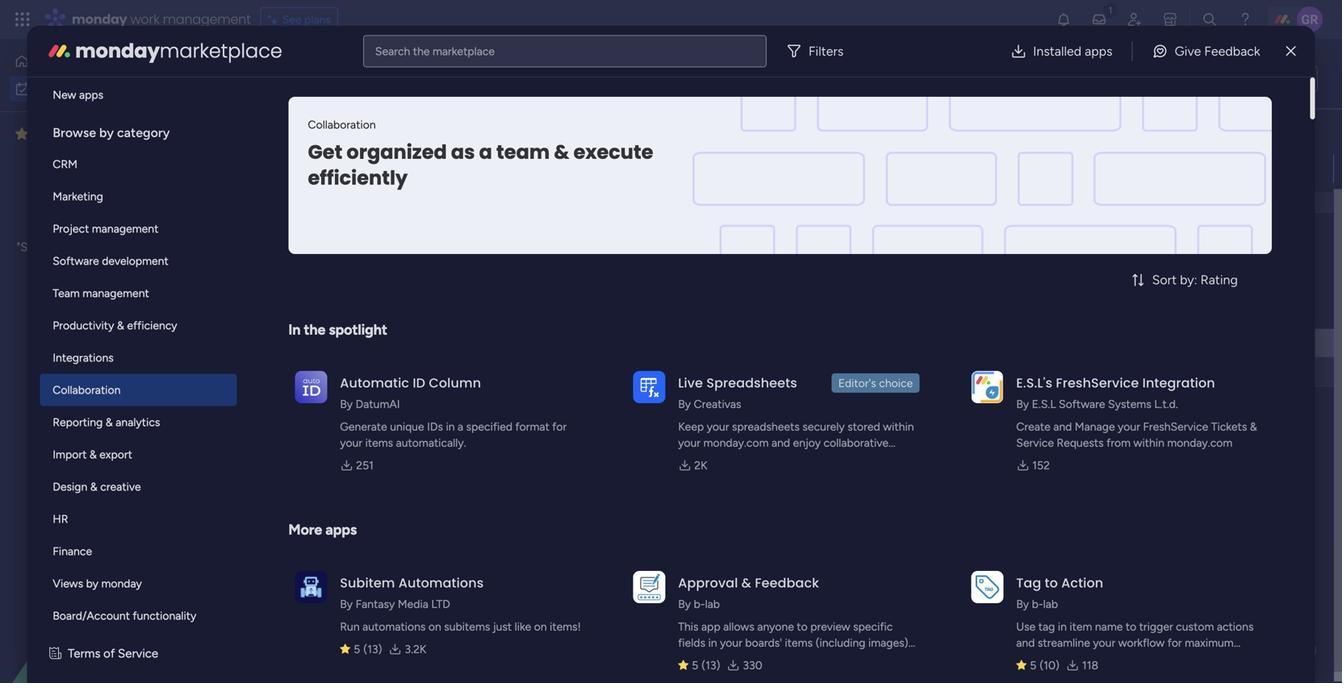 Task type: locate. For each thing, give the bounding box(es) containing it.
app logo image for tag to action
[[971, 571, 1004, 604]]

on right 'working' on the top right
[[1254, 162, 1267, 176]]

do
[[1281, 72, 1294, 86]]

your inside use tag in item name to trigger custom actions and streamline your workflow for maximum productivity
[[1093, 637, 1116, 650]]

easily
[[49, 258, 79, 273]]

to inside tag to action by b-lab
[[1045, 574, 1058, 593]]

and inside keep your spreadsheets securely stored within your monday.com and enjoy collaborative editing!
[[772, 436, 791, 450]]

to
[[1266, 72, 1278, 86]]

apps inside option
[[79, 88, 103, 102]]

week right in
[[304, 304, 342, 324]]

this week /
[[271, 304, 357, 324]]

v2 overdue deadline image
[[1079, 161, 1092, 177]]

lab inside approval & feedback by b-lab
[[705, 598, 720, 612]]

by inside heading
[[99, 125, 114, 140]]

0 vertical spatial collaboration
[[308, 118, 376, 132]]

0 vertical spatial within
[[883, 420, 914, 434]]

items
[[543, 134, 571, 147], [342, 250, 370, 264], [370, 424, 398, 438], [365, 436, 393, 450], [785, 637, 813, 650]]

item up task 1
[[270, 134, 293, 147]]

by for views
[[86, 577, 98, 591]]

1 horizontal spatial this
[[678, 620, 699, 634]]

monday marketplace image
[[1163, 11, 1179, 27]]

that
[[122, 240, 144, 255]]

within right from
[[1134, 436, 1165, 450]]

marketing option
[[40, 180, 237, 213]]

1 vertical spatial 0
[[360, 424, 367, 438]]

& inside approval & feedback by b-lab
[[742, 574, 752, 593]]

browse by category list box
[[40, 0, 237, 633]]

1 horizontal spatial feedback
[[1205, 44, 1261, 59]]

software inside e.s.l's freshservice integration by e.s.l software systems l.t.d.
[[1059, 398, 1106, 411]]

allows
[[724, 620, 755, 634]]

1 monday.com from the left
[[704, 436, 769, 450]]

0 vertical spatial a
[[479, 139, 492, 166]]

monday up home "option" at left top
[[72, 10, 127, 28]]

1 vertical spatial + add item
[[263, 366, 319, 379]]

it right 'working' on the top right
[[1270, 162, 1277, 176]]

1 horizontal spatial on
[[534, 620, 547, 634]]

0 vertical spatial feedback
[[1205, 44, 1261, 59]]

your inside this app allows anyone to preview specific fields in your boards' items (including images) and make updates accordingly.
[[720, 637, 743, 650]]

5 for tag
[[1030, 659, 1037, 673]]

0 horizontal spatial by
[[86, 577, 98, 591]]

0 vertical spatial this
[[271, 304, 301, 324]]

items down datumai
[[370, 424, 398, 438]]

design
[[53, 480, 87, 494]]

1 vertical spatial management
[[92, 222, 159, 236]]

app logo image for subitem automations
[[295, 571, 327, 604]]

specified
[[466, 420, 513, 434]]

run
[[340, 620, 360, 634]]

by down approval
[[678, 598, 691, 612]]

for
[[552, 420, 567, 434], [1168, 637, 1183, 650]]

invite members image
[[1127, 11, 1143, 27]]

0 vertical spatial + add item
[[263, 191, 319, 205]]

by inside tag to action by b-lab
[[1017, 598, 1030, 612]]

sort by: rating button
[[1103, 267, 1272, 293]]

collaboration option
[[40, 374, 237, 407]]

items inside "today / 0 items"
[[342, 250, 370, 264]]

&
[[554, 139, 569, 166], [117, 319, 124, 333], [106, 416, 113, 430], [1250, 420, 1258, 434], [89, 448, 97, 462], [90, 480, 98, 494], [742, 574, 752, 593]]

new inside option
[[53, 88, 76, 102]]

in right ids
[[446, 420, 455, 434]]

1 horizontal spatial to
[[1045, 574, 1058, 593]]

work inside "my work" option
[[55, 82, 80, 96]]

collaborative
[[824, 436, 889, 450]]

apps down home link
[[79, 88, 103, 102]]

service right of
[[118, 647, 158, 662]]

within inside keep your spreadsheets securely stored within your monday.com and enjoy collaborative editing!
[[883, 420, 914, 434]]

of
[[103, 647, 115, 662]]

the
[[413, 44, 430, 58], [304, 321, 326, 339]]

lab up tag
[[1044, 598, 1059, 612]]

1 horizontal spatial freshservice
[[1144, 420, 1209, 434]]

0 vertical spatial the
[[413, 44, 430, 58]]

app logo image left tag
[[971, 571, 1004, 604]]

(including
[[816, 637, 866, 650]]

& for creative
[[90, 480, 98, 494]]

1 vertical spatial 5 (13)
[[692, 659, 721, 673]]

apps for more apps
[[326, 522, 357, 539]]

and down spreadsheets
[[772, 436, 791, 450]]

monday.com down spreadsheets
[[704, 436, 769, 450]]

tag
[[1017, 574, 1042, 593]]

app logo image for approval & feedback
[[633, 571, 665, 604]]

software inside option
[[53, 254, 99, 268]]

apps right more
[[326, 522, 357, 539]]

done
[[515, 134, 541, 147]]

management up monday marketplace
[[163, 10, 251, 28]]

import & export option
[[40, 439, 237, 471]]

1 b- from the left
[[694, 598, 705, 612]]

2 horizontal spatial apps
[[1085, 44, 1113, 59]]

crm
[[53, 157, 77, 171]]

1 horizontal spatial b-
[[1032, 598, 1044, 612]]

0 horizontal spatial monday.com
[[704, 436, 769, 450]]

approval
[[678, 574, 738, 593]]

1 horizontal spatial within
[[1134, 436, 1165, 450]]

0 horizontal spatial a
[[332, 536, 342, 557]]

& right design
[[90, 480, 98, 494]]

1 horizontal spatial service
[[1017, 436, 1054, 450]]

0 right "today"
[[332, 250, 339, 264]]

within inside create and manage your freshservice tickets & service requests from within monday.com
[[1134, 436, 1165, 450]]

0 horizontal spatial software
[[53, 254, 99, 268]]

see plans button
[[261, 7, 338, 31]]

0 inside "next week / 0 items"
[[360, 424, 367, 438]]

add down task 1
[[273, 191, 294, 205]]

1 vertical spatial week
[[307, 420, 345, 440]]

feedback inside approval & feedback by b-lab
[[755, 574, 820, 593]]

0 vertical spatial 0
[[332, 250, 339, 264]]

filters
[[809, 44, 844, 59]]

this inside this app allows anyone to preview specific fields in your boards' items (including images) and make updates accordingly.
[[678, 620, 699, 634]]

rating
[[1201, 272, 1238, 288]]

1 horizontal spatial the
[[413, 44, 430, 58]]

monday.com
[[704, 436, 769, 450], [1168, 436, 1233, 450]]

2 + from the top
[[263, 366, 270, 379]]

a left date
[[332, 536, 342, 557]]

monday.com down 'tickets' at the bottom right of the page
[[1168, 436, 1233, 450]]

by right browse
[[99, 125, 114, 140]]

0 horizontal spatial in
[[446, 420, 455, 434]]

0 horizontal spatial to
[[797, 620, 808, 634]]

your
[[707, 420, 730, 434], [1118, 420, 1141, 434], [340, 436, 363, 450], [678, 436, 701, 450], [720, 637, 743, 650], [1093, 637, 1116, 650]]

b- down tag
[[1032, 598, 1044, 612]]

team management option
[[40, 277, 237, 310]]

1 right the get
[[349, 134, 354, 147]]

integrations
[[53, 351, 114, 365]]

new for new apps
[[53, 88, 76, 102]]

2 vertical spatial management
[[83, 287, 149, 300]]

today
[[271, 245, 317, 266]]

0 down datumai
[[360, 424, 367, 438]]

my work
[[238, 61, 346, 97]]

productivity & efficiency option
[[40, 310, 237, 342]]

your down keep
[[678, 436, 701, 450]]

feedback inside give feedback button
[[1205, 44, 1261, 59]]

overdue / 1 item
[[271, 129, 379, 150]]

yet
[[147, 222, 166, 237]]

1 vertical spatial project
[[53, 222, 89, 236]]

v2 star 2 image
[[15, 124, 28, 144]]

browse by category heading
[[40, 111, 237, 148]]

0 horizontal spatial apps
[[79, 88, 103, 102]]

to right anyone
[[797, 620, 808, 634]]

it left later
[[122, 258, 130, 273]]

2k
[[695, 459, 708, 473]]

1 horizontal spatial by
[[99, 125, 114, 140]]

select product image
[[15, 11, 31, 27]]

in
[[288, 321, 301, 339]]

item
[[270, 134, 293, 147], [356, 134, 379, 147], [297, 191, 319, 205], [297, 366, 319, 379], [1070, 620, 1093, 634]]

0 vertical spatial +
[[263, 191, 270, 205]]

& inside 'option'
[[106, 416, 113, 430]]

items down generate
[[365, 436, 393, 450]]

app logo image for e.s.l's freshservice integration
[[971, 371, 1004, 403]]

1 vertical spatial in
[[1058, 620, 1067, 634]]

your down creativas
[[707, 420, 730, 434]]

1 inside overdue / 1 item
[[349, 134, 354, 147]]

2 vertical spatial monday
[[101, 577, 142, 591]]

(13) down automations
[[364, 643, 382, 657]]

work for my
[[55, 82, 80, 96]]

1 horizontal spatial project
[[819, 164, 856, 178]]

items inside 'generate unique ids in a specified format for your items automatically.'
[[365, 436, 393, 450]]

5 left (10)
[[1030, 659, 1037, 673]]

a inside 'generate unique ids in a specified format for your items automatically.'
[[458, 420, 464, 434]]

1 horizontal spatial work
[[130, 10, 159, 28]]

0 horizontal spatial my
[[37, 82, 53, 96]]

your down generate
[[340, 436, 363, 450]]

0 horizontal spatial the
[[304, 321, 326, 339]]

& left export
[[89, 448, 97, 462]]

1 vertical spatial this
[[678, 620, 699, 634]]

item inside use tag in item name to trigger custom actions and streamline your workflow for maximum productivity
[[1070, 620, 1093, 634]]

week for this
[[304, 304, 342, 324]]

project up any
[[53, 222, 89, 236]]

items!
[[550, 620, 581, 634]]

to up workflow
[[1126, 620, 1137, 634]]

& left efficiency
[[117, 319, 124, 333]]

a right as on the top left
[[479, 139, 492, 166]]

ltd
[[431, 598, 450, 612]]

use
[[1017, 620, 1036, 634]]

this up fields
[[678, 620, 699, 634]]

1 vertical spatial (13)
[[702, 659, 721, 673]]

hr option
[[40, 503, 237, 536]]

lab down approval
[[705, 598, 720, 612]]

new up task
[[244, 134, 267, 147]]

1 horizontal spatial lab
[[1044, 598, 1059, 612]]

by inside e.s.l's freshservice integration by e.s.l software systems l.t.d.
[[1017, 398, 1030, 411]]

0 vertical spatial for
[[552, 420, 567, 434]]

marketplace
[[160, 38, 282, 65], [433, 44, 495, 58]]

0 horizontal spatial new
[[53, 88, 76, 102]]

today / 0 items
[[271, 245, 370, 266]]

(13) down fields
[[702, 659, 721, 673]]

feedback down help image
[[1205, 44, 1261, 59]]

marketplace down monday work management
[[160, 38, 282, 65]]

0 horizontal spatial 0
[[332, 250, 339, 264]]

management down access
[[83, 287, 149, 300]]

a inside collaboration get organized as a team & execute efficiently
[[479, 139, 492, 166]]

0 horizontal spatial 5 (13)
[[354, 643, 382, 657]]

None search field
[[306, 128, 453, 153]]

2 horizontal spatial in
[[1058, 620, 1067, 634]]

the right search at the left
[[413, 44, 430, 58]]

home
[[36, 54, 66, 68]]

your down allows
[[720, 637, 743, 650]]

items up the accordingly.
[[785, 637, 813, 650]]

week right next
[[307, 420, 345, 440]]

1 horizontal spatial apps
[[326, 522, 357, 539]]

0 vertical spatial (13)
[[364, 643, 382, 657]]

by down live
[[678, 398, 691, 411]]

& for analytics
[[106, 416, 113, 430]]

by inside approval & feedback by b-lab
[[678, 598, 691, 612]]

app logo image up "next week / 0 items"
[[295, 371, 327, 403]]

0 horizontal spatial b-
[[694, 598, 705, 612]]

0 vertical spatial project
[[819, 164, 856, 178]]

favorites button
[[11, 120, 157, 148]]

1 vertical spatial work
[[55, 82, 80, 96]]

can
[[170, 240, 189, 255]]

5 left make
[[692, 659, 699, 673]]

update feed image
[[1092, 11, 1108, 27]]

1 horizontal spatial new
[[244, 134, 267, 147]]

your down name
[[1093, 637, 1116, 650]]

1 horizontal spatial monday.com
[[1168, 436, 1233, 450]]

dapulse x slim image
[[1287, 42, 1296, 61]]

1 vertical spatial monday
[[75, 38, 160, 65]]

5 (13) for by
[[354, 643, 382, 657]]

monday for monday work management
[[72, 10, 127, 28]]

this app allows anyone to preview specific fields in your boards' items (including images) and make updates accordingly.
[[678, 620, 909, 666]]

item up efficiently
[[356, 134, 379, 147]]

monday up "my work" option
[[75, 38, 160, 65]]

work down home
[[55, 82, 80, 96]]

on right like
[[534, 620, 547, 634]]

collaboration up the get
[[308, 118, 376, 132]]

collaboration inside option
[[53, 384, 121, 397]]

in right tag
[[1058, 620, 1067, 634]]

automatic
[[340, 374, 409, 392]]

finance
[[53, 545, 92, 559]]

app logo image for automatic id column
[[295, 371, 327, 403]]

item up streamline at bottom right
[[1070, 620, 1093, 634]]

0 horizontal spatial service
[[118, 647, 158, 662]]

1 horizontal spatial (13)
[[702, 659, 721, 673]]

0 horizontal spatial feedback
[[755, 574, 820, 593]]

0 horizontal spatial collaboration
[[53, 384, 121, 397]]

on down 'ltd'
[[429, 620, 441, 634]]

by inside automatic id column by datumai
[[340, 398, 353, 411]]

monday.com inside create and manage your freshservice tickets & service requests from within monday.com
[[1168, 436, 1233, 450]]

browse
[[53, 125, 96, 140]]

1 vertical spatial new
[[244, 134, 267, 147]]

the right in
[[304, 321, 326, 339]]

5 (13) down fields
[[692, 659, 721, 673]]

monday up 'board/account functionality' on the bottom left of the page
[[101, 577, 142, 591]]

views by monday
[[53, 577, 142, 591]]

(10)
[[1040, 659, 1060, 673]]

this
[[271, 304, 301, 324], [678, 620, 699, 634]]

notifications image
[[1056, 11, 1072, 27]]

1 horizontal spatial a
[[458, 420, 464, 434]]

sort by: rating
[[1153, 272, 1238, 288]]

1 vertical spatial freshservice
[[1144, 420, 1209, 434]]

just
[[493, 620, 512, 634]]

and down fields
[[678, 653, 697, 666]]

0 vertical spatial monday
[[72, 10, 127, 28]]

fantasy
[[356, 598, 395, 612]]

in inside use tag in item name to trigger custom actions and streamline your workflow for maximum productivity
[[1058, 620, 1067, 634]]

name
[[1095, 620, 1123, 634]]

items right "today"
[[342, 250, 370, 264]]

e.s.l's
[[1017, 374, 1053, 392]]

feedback up anyone
[[755, 574, 820, 593]]

1 horizontal spatial for
[[1168, 637, 1183, 650]]

reporting
[[53, 416, 103, 430]]

management up that
[[92, 222, 159, 236]]

0 vertical spatial work
[[130, 10, 159, 28]]

item inside overdue / 1 item
[[356, 134, 379, 147]]

freshservice inside e.s.l's freshservice integration by e.s.l software systems l.t.d.
[[1056, 374, 1140, 392]]

& right approval
[[742, 574, 752, 593]]

my inside option
[[37, 82, 53, 96]]

0 horizontal spatial work
[[55, 82, 80, 96]]

browse by category
[[53, 125, 170, 140]]

by for automatic id column
[[340, 398, 353, 411]]

0 horizontal spatial (13)
[[364, 643, 382, 657]]

project management option
[[40, 213, 237, 245]]

app logo image left approval
[[633, 571, 665, 604]]

0 horizontal spatial project
[[53, 222, 89, 236]]

lab for tag
[[1044, 598, 1059, 612]]

to right tag
[[1045, 574, 1058, 593]]

1 vertical spatial add
[[273, 366, 294, 379]]

column
[[429, 374, 481, 392]]

3.2k
[[405, 643, 427, 657]]

1 horizontal spatial collaboration
[[308, 118, 376, 132]]

and down use
[[1017, 637, 1035, 650]]

2 horizontal spatial 5
[[1030, 659, 1037, 673]]

by up "next week / 0 items"
[[340, 398, 353, 411]]

service down create
[[1017, 436, 1054, 450]]

5
[[354, 643, 360, 657], [692, 659, 699, 673], [1030, 659, 1037, 673]]

for right format
[[552, 420, 567, 434]]

within
[[883, 420, 914, 434], [1134, 436, 1165, 450]]

app logo image down without
[[295, 571, 327, 604]]

within right stored
[[883, 420, 914, 434]]

service inside create and manage your freshservice tickets & service requests from within monday.com
[[1017, 436, 1054, 450]]

my work option
[[10, 76, 196, 102]]

1 horizontal spatial my
[[238, 61, 275, 97]]

2 b- from the left
[[1032, 598, 1044, 612]]

marketplace right search at the left
[[433, 44, 495, 58]]

b- inside tag to action by b-lab
[[1032, 598, 1044, 612]]

apps down the update feed icon
[[1085, 44, 1113, 59]]

1 vertical spatial apps
[[79, 88, 103, 102]]

251
[[356, 459, 374, 473]]

working on it
[[1209, 162, 1277, 176]]

items inside "next week / 0 items"
[[370, 424, 398, 438]]

1 horizontal spatial software
[[1059, 398, 1106, 411]]

+ add item down in
[[263, 366, 319, 379]]

work up monday marketplace
[[130, 10, 159, 28]]

1 right task
[[286, 163, 291, 176]]

your up from
[[1118, 420, 1141, 434]]

my down home
[[37, 82, 53, 96]]

b- down approval
[[694, 598, 705, 612]]

software
[[53, 254, 99, 268], [1059, 398, 1106, 411]]

apps inside button
[[1085, 44, 1113, 59]]

management for project management
[[92, 222, 159, 236]]

board/account
[[53, 610, 130, 623]]

to do list
[[1266, 72, 1311, 86]]

+ add item down task 1
[[263, 191, 319, 205]]

/
[[338, 129, 345, 150], [321, 245, 328, 266], [346, 304, 354, 324], [349, 420, 356, 440], [384, 536, 391, 557]]

new apps option
[[40, 79, 237, 111]]

for inside 'generate unique ids in a specified format for your items automatically.'
[[552, 420, 567, 434]]

1 vertical spatial feedback
[[755, 574, 820, 593]]

this down "today"
[[271, 304, 301, 324]]

1 lab from the left
[[705, 598, 720, 612]]

1 vertical spatial by
[[86, 577, 98, 591]]

freshservice down the l.t.d.
[[1144, 420, 1209, 434]]

group
[[719, 129, 751, 143]]

to
[[1045, 574, 1058, 593], [797, 620, 808, 634], [1126, 620, 1137, 634]]

& right 'tickets' at the bottom right of the page
[[1250, 420, 1258, 434]]

later
[[133, 258, 157, 273]]

terms of service link
[[68, 645, 158, 664]]

0 vertical spatial service
[[1017, 436, 1054, 450]]

by right "views" at left bottom
[[86, 577, 98, 591]]

1 horizontal spatial 1
[[349, 134, 354, 147]]

my
[[238, 61, 275, 97], [37, 82, 53, 96]]

by for e.s.l's freshservice integration
[[1017, 398, 1030, 411]]

apps
[[1085, 44, 1113, 59], [79, 88, 103, 102], [326, 522, 357, 539]]

2 horizontal spatial to
[[1126, 620, 1137, 634]]

app logo image left live
[[633, 371, 665, 403]]

1 horizontal spatial marketplace
[[433, 44, 495, 58]]

by inside option
[[86, 577, 98, 591]]

the for in
[[304, 321, 326, 339]]

lab inside tag to action by b-lab
[[1044, 598, 1059, 612]]

like
[[515, 620, 531, 634]]

2 vertical spatial in
[[709, 637, 717, 650]]

new inside button
[[244, 134, 267, 147]]

1 vertical spatial for
[[1168, 637, 1183, 650]]

2 horizontal spatial on
[[1254, 162, 1267, 176]]

b- inside approval & feedback by b-lab
[[694, 598, 705, 612]]

trigger
[[1140, 620, 1174, 634]]

productivity & efficiency
[[53, 319, 177, 333]]

editor's choice
[[839, 377, 913, 390]]

monday for monday marketplace
[[75, 38, 160, 65]]

0 horizontal spatial 1
[[286, 163, 291, 176]]

app logo image
[[295, 371, 327, 403], [633, 371, 665, 403], [971, 371, 1004, 403], [295, 571, 327, 604], [633, 571, 665, 604], [971, 571, 1004, 604]]

0 vertical spatial week
[[304, 304, 342, 324]]

subitems
[[444, 620, 490, 634]]

give
[[1175, 44, 1202, 59]]

0 horizontal spatial this
[[271, 304, 301, 324]]

1 vertical spatial it
[[122, 258, 130, 273]]

add down in
[[273, 366, 294, 379]]

1 vertical spatial the
[[304, 321, 326, 339]]

0 horizontal spatial freshservice
[[1056, 374, 1140, 392]]

2 monday.com from the left
[[1168, 436, 1233, 450]]

project inside option
[[53, 222, 89, 236]]

crm option
[[40, 148, 237, 180]]

1 horizontal spatial in
[[709, 637, 717, 650]]

search image
[[433, 134, 446, 147]]

collaboration inside collaboration get organized as a team & execute efficiently
[[308, 118, 376, 132]]

2 lab from the left
[[1044, 598, 1059, 612]]

0 horizontal spatial within
[[883, 420, 914, 434]]

0 vertical spatial software
[[53, 254, 99, 268]]

by left e.s.l
[[1017, 398, 1030, 411]]

monday marketplace image
[[46, 38, 72, 64]]

items right done
[[543, 134, 571, 147]]

editor's
[[839, 377, 877, 390]]

a for in
[[458, 420, 464, 434]]

1 horizontal spatial 5 (13)
[[692, 659, 721, 673]]

collaboration down integrations
[[53, 384, 121, 397]]

2 vertical spatial apps
[[326, 522, 357, 539]]

2 horizontal spatial a
[[479, 139, 492, 166]]

terms of use image
[[49, 645, 61, 664]]



Task type: describe. For each thing, give the bounding box(es) containing it.
Filter dashboard by text search field
[[306, 128, 453, 153]]

in inside 'generate unique ids in a specified format for your items automatically.'
[[446, 420, 455, 434]]

favorite
[[60, 222, 103, 237]]

by for tag to action
[[1017, 598, 1030, 612]]

and inside create and manage your freshservice tickets & service requests from within monday.com
[[1054, 420, 1072, 434]]

board
[[72, 240, 103, 255]]

apps for installed apps
[[1085, 44, 1113, 59]]

by inside subitem automations by fantasy media ltd
[[340, 598, 353, 612]]

monday.com inside keep your spreadsheets securely stored within your monday.com and enjoy collaborative editing!
[[704, 436, 769, 450]]

design & creative
[[53, 480, 141, 494]]

/ right "today"
[[321, 245, 328, 266]]

by for approval & feedback
[[678, 598, 691, 612]]

/ down datumai
[[349, 420, 356, 440]]

& for export
[[89, 448, 97, 462]]

no
[[40, 222, 57, 237]]

work for monday
[[130, 10, 159, 28]]

apps for new apps
[[79, 88, 103, 102]]

streamline
[[1038, 637, 1091, 650]]

customize
[[604, 134, 658, 147]]

1 vertical spatial service
[[118, 647, 158, 662]]

organized
[[346, 139, 447, 166]]

reporting & analytics
[[53, 416, 160, 430]]

subitem automations by fantasy media ltd
[[340, 574, 484, 612]]

development
[[102, 254, 169, 268]]

views by monday option
[[40, 568, 237, 600]]

make
[[700, 653, 727, 666]]

item inside button
[[270, 134, 293, 147]]

my work
[[37, 82, 80, 96]]

date
[[346, 536, 380, 557]]

1 horizontal spatial it
[[1270, 162, 1277, 176]]

and inside this app allows anyone to preview specific fields in your boards' items (including images) and make updates accordingly.
[[678, 653, 697, 666]]

boards'
[[746, 637, 782, 650]]

actions
[[1217, 620, 1254, 634]]

by creativas
[[678, 398, 742, 411]]

in the spotlight
[[288, 321, 387, 339]]

choice
[[879, 377, 913, 390]]

152
[[1033, 459, 1050, 473]]

freshservice inside create and manage your freshservice tickets & service requests from within monday.com
[[1144, 420, 1209, 434]]

new for new item
[[244, 134, 267, 147]]

give feedback link
[[1140, 35, 1274, 67]]

management for team management
[[83, 287, 149, 300]]

my work link
[[10, 76, 196, 102]]

media
[[398, 598, 429, 612]]

specific
[[853, 620, 893, 634]]

5 (13) for feedback
[[692, 659, 721, 673]]

lottie animation element
[[0, 521, 206, 684]]

generate unique ids in a specified format for your items automatically.
[[340, 420, 567, 450]]

0 vertical spatial management
[[163, 10, 251, 28]]

home option
[[10, 48, 196, 74]]

monday inside option
[[101, 577, 142, 591]]

greg robinson image
[[1297, 6, 1323, 32]]

board/account functionality option
[[40, 600, 237, 633]]

software development option
[[40, 245, 237, 277]]

fields
[[678, 637, 706, 650]]

id
[[413, 374, 426, 392]]

5 for subitem
[[354, 643, 360, 657]]

work
[[282, 61, 346, 97]]

/ right overdue
[[338, 129, 345, 150]]

without a date /
[[271, 536, 395, 557]]

live
[[678, 374, 703, 392]]

and inside use tag in item name to trigger custom actions and streamline your workflow for maximum productivity
[[1017, 637, 1035, 650]]

& inside collaboration get organized as a team & execute efficiently
[[554, 139, 569, 166]]

to-
[[694, 164, 709, 177]]

images)
[[869, 637, 909, 650]]

2 vertical spatial a
[[332, 536, 342, 557]]

run automations on subitems just like on items!
[[340, 620, 581, 634]]

installed
[[1034, 44, 1082, 59]]

hr
[[53, 513, 68, 526]]

5 for approval
[[692, 659, 699, 673]]

/ right date
[[384, 536, 391, 557]]

this for this week /
[[271, 304, 301, 324]]

118
[[1083, 659, 1099, 673]]

collaboration get organized as a team & execute efficiently
[[308, 118, 653, 192]]

more
[[288, 522, 322, 539]]

the for search
[[413, 44, 430, 58]]

updates
[[730, 653, 771, 666]]

search
[[375, 44, 410, 58]]

lottie animation image
[[0, 521, 206, 684]]

working
[[1209, 162, 1251, 176]]

hide
[[488, 134, 512, 147]]

generate
[[340, 420, 387, 434]]

week for next
[[307, 420, 345, 440]]

(13) for feedback
[[702, 659, 721, 673]]

1 vertical spatial 1
[[286, 163, 291, 176]]

to inside use tag in item name to trigger custom actions and streamline your workflow for maximum productivity
[[1126, 620, 1137, 634]]

finance option
[[40, 536, 237, 568]]

item down in
[[297, 366, 319, 379]]

tickets
[[1212, 420, 1248, 434]]

plans
[[304, 13, 331, 26]]

to do list button
[[1236, 66, 1318, 92]]

this for this app allows anyone to preview specific fields in your boards' items (including images) and make updates accordingly.
[[678, 620, 699, 634]]

/ right in
[[346, 304, 354, 324]]

design & creative option
[[40, 471, 237, 503]]

0 horizontal spatial marketplace
[[160, 38, 282, 65]]

automatic id column by datumai
[[340, 374, 481, 411]]

item down the get
[[297, 191, 319, 205]]

& for efficiency
[[117, 319, 124, 333]]

by for browse
[[99, 125, 114, 140]]

functionality
[[133, 610, 196, 623]]

management
[[859, 164, 925, 178]]

without
[[271, 536, 329, 557]]

import
[[53, 448, 87, 462]]

in inside this app allows anyone to preview specific fields in your boards' items (including images) and make updates accordingly.
[[709, 637, 717, 650]]

(13) for by
[[364, 643, 382, 657]]

requests
[[1057, 436, 1104, 450]]

items inside this app allows anyone to preview specific fields in your boards' items (including images) and make updates accordingly.
[[785, 637, 813, 650]]

category
[[117, 125, 170, 140]]

for inside use tag in item name to trigger custom actions and streamline your workflow for maximum productivity
[[1168, 637, 1183, 650]]

your inside 'generate unique ids in a specified format for your items automatically.'
[[340, 436, 363, 450]]

team
[[496, 139, 550, 166]]

1 add from the top
[[273, 191, 294, 205]]

collaboration for collaboration get organized as a team & execute efficiently
[[308, 118, 376, 132]]

create
[[1017, 420, 1051, 434]]

your inside create and manage your freshservice tickets & service requests from within monday.com
[[1118, 420, 1141, 434]]

keep
[[678, 420, 704, 434]]

automations
[[363, 620, 426, 634]]

reporting & analytics option
[[40, 407, 237, 439]]

project for project management
[[53, 222, 89, 236]]

& inside create and manage your freshservice tickets & service requests from within monday.com
[[1250, 420, 1258, 434]]

spotlight
[[329, 321, 387, 339]]

2 + add item from the top
[[263, 366, 319, 379]]

1 image
[[1104, 1, 1118, 19]]

action
[[1062, 574, 1104, 593]]

2 add from the top
[[273, 366, 294, 379]]

collaboration for collaboration
[[53, 384, 121, 397]]

e.s.l
[[1032, 398, 1057, 411]]

do
[[709, 164, 722, 177]]

1 + from the top
[[263, 191, 270, 205]]

automatically.
[[396, 436, 466, 450]]

views
[[53, 577, 83, 591]]

b- for approval
[[694, 598, 705, 612]]

installed apps
[[1034, 44, 1113, 59]]

lab for approval
[[705, 598, 720, 612]]

preview
[[811, 620, 851, 634]]

ids
[[427, 420, 443, 434]]

integrations option
[[40, 342, 237, 374]]

terms
[[68, 647, 100, 662]]

it inside no favorite boards yet "star" any board so that you can easily access it later
[[122, 258, 130, 273]]

my for my work
[[238, 61, 275, 97]]

new item button
[[237, 128, 299, 153]]

installed apps button
[[998, 35, 1126, 67]]

search the marketplace
[[375, 44, 495, 58]]

0 inside "today / 0 items"
[[332, 250, 339, 264]]

& for feedback
[[742, 574, 752, 593]]

a for as
[[479, 139, 492, 166]]

custom
[[1176, 620, 1215, 634]]

live spreadsheets
[[678, 374, 798, 392]]

software development
[[53, 254, 169, 268]]

search everything image
[[1202, 11, 1218, 27]]

0 horizontal spatial on
[[429, 620, 441, 634]]

project for project management
[[819, 164, 856, 178]]

b- for tag
[[1032, 598, 1044, 612]]

my for my work
[[37, 82, 53, 96]]

you
[[147, 240, 167, 255]]

help image
[[1238, 11, 1254, 27]]

import & export
[[53, 448, 132, 462]]

tag to action by b-lab
[[1017, 574, 1104, 612]]

systems
[[1109, 398, 1152, 411]]

1 + add item from the top
[[263, 191, 319, 205]]

accordingly.
[[773, 653, 835, 666]]

e.s.l's freshservice integration by e.s.l software systems l.t.d.
[[1017, 374, 1216, 411]]

to inside this app allows anyone to preview specific fields in your boards' items (including images) and make updates accordingly.
[[797, 620, 808, 634]]

keep your spreadsheets securely stored within your monday.com and enjoy collaborative editing!
[[678, 420, 914, 466]]



Task type: vqa. For each thing, say whether or not it's contained in the screenshot.


